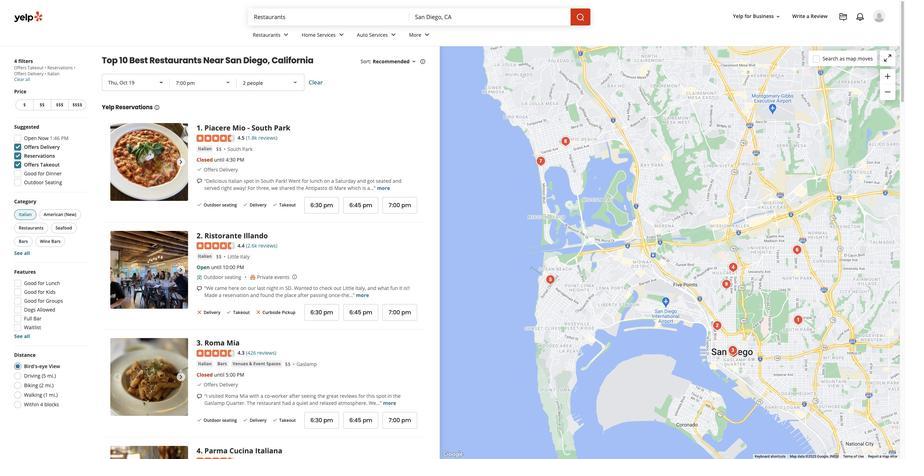 Task type: describe. For each thing, give the bounding box(es) containing it.
park!
[[276, 177, 287, 184]]

. for 4
[[201, 446, 203, 456]]

expand map image
[[884, 54, 892, 62]]

south park
[[228, 146, 253, 152]]

outdoor for 16 checkmark v2 icon under 16 speech v2 icon on the bottom of the page
[[204, 417, 221, 423]]

fun
[[390, 285, 398, 292]]

0 vertical spatial gaslamp
[[297, 361, 317, 368]]

italian button down 4.5 star rating image
[[197, 145, 213, 152]]

south inside "delicious italian spot in south park! went for lunch on a saturday and got seated and served right away! for three, we shared the antipasto di mare which is a…"
[[261, 177, 274, 184]]

$$ for 2
[[216, 253, 222, 260]]

outdoor seating
[[24, 179, 62, 186]]

good for good for dinner
[[24, 170, 37, 177]]

little inside "we came here on our last night in sd. wanted to check out little italy, and what fun it is!! made a reservation and found the place after passing once-the…"
[[343, 285, 354, 292]]

closed for roma mia
[[197, 371, 213, 378]]

(5
[[42, 372, 46, 379]]

good for groups
[[24, 297, 63, 304]]

on inside "delicious italian spot in south park! went for lunch on a saturday and got seated and served right away! for three, we shared the antipasto di mare which is a…"
[[324, 177, 330, 184]]

$$$$
[[72, 102, 82, 108]]

sort:
[[361, 58, 372, 65]]

good for good for lunch
[[24, 280, 37, 287]]

the inside "we came here on our last night in sd. wanted to check out little italy, and what fun it is!! made a reservation and found the place after passing once-the…"
[[275, 292, 283, 299]]

write a review
[[793, 13, 828, 20]]

6:45 for 3 . roma mia
[[349, 416, 361, 424]]

a right report
[[880, 455, 882, 458]]

for for kids
[[38, 289, 45, 295]]

offers takeout
[[24, 161, 60, 168]]

three,
[[257, 185, 270, 191]]

group containing suggested
[[12, 123, 88, 188]]

with
[[249, 393, 259, 399]]

6:45 pm for 3 . roma mia
[[349, 416, 372, 424]]

piacere mio - south park image inside map region
[[792, 313, 806, 327]]

6:30 pm for 2 . ristorante illando
[[310, 309, 333, 317]]

a right 'write'
[[807, 13, 810, 20]]

6:30 pm for 3 . roma mia
[[310, 416, 333, 424]]

takeout for curbside pickup 16 checkmark v2 icon
[[233, 310, 250, 316]]

after inside "i visited roma mia with a co-worker after seeing the great reviews for this spot in the gaslamp quarter. the restaurant had a quiet and relaxed atmosphere.  we…"
[[289, 393, 300, 399]]

private
[[257, 274, 273, 281]]

until for roma
[[214, 371, 225, 378]]

for inside "i visited roma mia with a co-worker after seeing the great reviews for this spot in the gaslamp quarter. the restaurant had a quiet and relaxed atmosphere.  we…"
[[359, 393, 365, 399]]

suggested
[[14, 123, 39, 130]]

spot inside "delicious italian spot in south park! went for lunch on a saturday and got seated and served right away! for three, we shared the antipasto di mare which is a…"
[[244, 177, 254, 184]]

di
[[329, 185, 333, 191]]

16 speech v2 image for 2
[[197, 286, 202, 292]]

24 chevron down v2 image for auto services
[[389, 31, 398, 39]]

offers delivery for 3 . roma mia
[[204, 381, 238, 388]]

none field find
[[254, 13, 404, 21]]

open for open until 10:00 pm
[[197, 264, 210, 271]]

open now 1:46 pm
[[24, 135, 68, 141]]

mia for visited
[[240, 393, 248, 399]]

walking
[[24, 392, 42, 398]]

16 chevron down v2 image
[[411, 59, 417, 64]]

(426 reviews)
[[246, 350, 276, 356]]

italian down 4.5 star rating image
[[198, 146, 212, 152]]

for for dinner
[[38, 170, 45, 177]]

dogs allowed
[[24, 306, 55, 313]]

american (new) button
[[39, 209, 81, 220]]

search image
[[577, 13, 585, 21]]

6:45 pm link for piacere mio - south park
[[343, 197, 378, 214]]

we…"
[[369, 400, 382, 406]]

scuderie italia image
[[559, 134, 573, 148]]

bars inside bars link
[[217, 361, 227, 367]]

all inside 4 filters offers takeout • reservations • offers delivery • italian clear all
[[25, 76, 30, 82]]

italian button down 4.3 star rating image
[[197, 360, 213, 368]]

next image for 1 . piacere mio - south park
[[177, 158, 185, 166]]

inegi
[[830, 455, 839, 458]]

-
[[248, 123, 250, 133]]

1 horizontal spatial bars button
[[216, 360, 228, 368]]

see all for features
[[14, 333, 30, 340]]

italian inside "delicious italian spot in south park! went for lunch on a saturday and got seated and served right away! for three, we shared the antipasto di mare which is a…"
[[228, 177, 243, 184]]

biking
[[24, 382, 38, 389]]

moves
[[858, 55, 873, 62]]

6:45 for 2 . ristorante illando
[[349, 309, 361, 317]]

the right this
[[393, 393, 401, 399]]

delivery inside "group"
[[40, 144, 60, 150]]

previous image for 1
[[113, 158, 122, 166]]

for for groups
[[38, 297, 45, 304]]

made
[[204, 292, 217, 299]]

1 horizontal spatial 4
[[40, 401, 43, 408]]

"delicious
[[204, 177, 227, 184]]

and right 'italy,'
[[368, 285, 376, 292]]

roma mia image
[[726, 343, 740, 357]]

6:30 for ristorante illando
[[310, 309, 322, 317]]

away!
[[233, 185, 246, 191]]

seafood button
[[51, 223, 77, 233]]

more
[[409, 31, 422, 38]]

4.3 link
[[238, 349, 245, 357]]

tyler b. image
[[873, 10, 886, 22]]

Select a date text field
[[103, 75, 170, 90]]

sd.
[[285, 285, 293, 292]]

mi.) for driving (5 mi.)
[[47, 372, 56, 379]]

piacere
[[205, 123, 231, 133]]

$$ for 1
[[216, 146, 222, 152]]

the…"
[[342, 292, 355, 299]]

this
[[367, 393, 375, 399]]

kids
[[46, 289, 56, 295]]

see all for category
[[14, 250, 30, 256]]

map for moves
[[846, 55, 857, 62]]

dinner
[[46, 170, 62, 177]]

map region
[[376, 40, 905, 459]]

write a review link
[[790, 10, 831, 23]]

16 checkmark v2 image for takeout
[[243, 202, 248, 208]]

wine bars
[[40, 238, 61, 244]]

asti ristorante image
[[727, 345, 741, 360]]

1 horizontal spatial clear
[[309, 79, 323, 86]]

here
[[229, 285, 239, 292]]

7:00 for piacere mio - south park
[[389, 201, 400, 209]]

1
[[197, 123, 201, 133]]

venues & event spaces link
[[231, 360, 282, 368]]

clear inside 4 filters offers takeout • reservations • offers delivery • italian clear all
[[14, 76, 24, 82]]

takeout for 16 checkmark v2 icon under the "we"
[[279, 202, 296, 208]]

$$ inside button
[[40, 102, 45, 108]]

a inside "delicious italian spot in south park! went for lunch on a saturday and got seated and served right away! for three, we shared the antipasto di mare which is a…"
[[331, 177, 334, 184]]

delivery down 4:30
[[219, 166, 238, 173]]

delivery down the
[[250, 417, 267, 423]]

piacere mio - south park link
[[205, 123, 290, 133]]

outdoor for 16 outdoor seating v2 image
[[204, 274, 223, 281]]

bars inside wine bars button
[[51, 238, 61, 244]]

services for auto services
[[369, 31, 388, 38]]

terms
[[843, 455, 853, 458]]

zoom out image
[[884, 88, 892, 96]]

home services link
[[296, 25, 351, 46]]

in inside "we came here on our last night in sd. wanted to check out little italy, and what fun it is!! made a reservation and found the place after passing once-the…"
[[280, 285, 284, 292]]

delivery down the "made"
[[204, 310, 220, 316]]

16 checkmark v2 image for outdoor seating
[[197, 202, 202, 208]]

4 for 4 . parma cucina italiana
[[197, 446, 201, 456]]

0 vertical spatial south
[[252, 123, 272, 133]]

italian inside "group"
[[19, 212, 32, 218]]

group containing features
[[12, 268, 88, 340]]

(1
[[44, 392, 48, 398]]

of
[[854, 455, 857, 458]]

driving
[[24, 372, 40, 379]]

the inside "delicious italian spot in south park! went for lunch on a saturday and got seated and served right away! for three, we shared the antipasto di mare which is a…"
[[297, 185, 304, 191]]

more link for ristorante illando
[[356, 292, 369, 299]]

map data ©2023 google, inegi
[[790, 455, 839, 458]]

closed until 5:00 pm
[[197, 371, 244, 378]]

venues
[[233, 361, 248, 367]]

map for error
[[883, 455, 890, 458]]

reviews) for illando
[[258, 242, 277, 249]]

seafood
[[56, 225, 72, 231]]

italian down the 4.4 star rating image
[[198, 253, 212, 259]]

0 vertical spatial ristorante illando image
[[110, 231, 188, 309]]

a right had
[[292, 400, 295, 406]]

slideshow element for 1
[[110, 123, 188, 201]]

bars button inside "group"
[[14, 236, 33, 247]]

dogs
[[24, 306, 36, 313]]

business
[[753, 13, 774, 20]]

italian inside 4 filters offers takeout • reservations • offers delivery • italian clear all
[[47, 71, 60, 77]]

7:00 pm for 3 . roma mia
[[389, 416, 411, 424]]

(2.6k
[[246, 242, 257, 249]]

for inside "delicious italian spot in south park! went for lunch on a saturday and got seated and served right away! for three, we shared the antipasto di mare which is a…"
[[302, 177, 309, 184]]

eye
[[39, 363, 47, 370]]

projects image
[[839, 13, 848, 21]]

1 vertical spatial south
[[228, 146, 241, 152]]

7:00 for ristorante illando
[[389, 309, 400, 317]]

4.5 star rating image
[[197, 135, 235, 142]]

"we came here on our last night in sd. wanted to check out little italy, and what fun it is!! made a reservation and found the place after passing once-the…"
[[204, 285, 410, 299]]

6:45 pm link for roma mia
[[343, 412, 378, 429]]

great
[[327, 393, 339, 399]]

roma for .
[[205, 338, 225, 348]]

$$ for 3
[[285, 361, 291, 368]]

4.5
[[238, 134, 245, 141]]

yelp for business
[[733, 13, 774, 20]]

(1.8k reviews)
[[246, 134, 277, 141]]

1 vertical spatial reservations
[[116, 103, 153, 111]]

place
[[284, 292, 297, 299]]

keyboard shortcuts button
[[755, 454, 786, 459]]

groups
[[46, 297, 63, 304]]

7:00 for roma mia
[[389, 416, 400, 424]]

4.4 link
[[238, 241, 245, 249]]

restaurants for restaurants link
[[253, 31, 281, 38]]

0 vertical spatial park
[[274, 123, 290, 133]]

24 chevron down v2 image for restaurants
[[282, 31, 290, 39]]

in inside "i visited roma mia with a co-worker after seeing the great reviews for this spot in the gaslamp quarter. the restaurant had a quiet and relaxed atmosphere.  we…"
[[388, 393, 392, 399]]

driving (5 mi.)
[[24, 372, 56, 379]]

3
[[197, 338, 201, 348]]

mi.) for biking (2 mi.)
[[45, 382, 54, 389]]

view
[[49, 363, 60, 370]]

"we
[[204, 285, 214, 292]]

seating for mio
[[222, 202, 237, 208]]

(1.8k reviews) link
[[246, 134, 277, 141]]

clear all link
[[14, 76, 30, 82]]

reviews) for mio
[[258, 134, 277, 141]]

recommended
[[373, 58, 410, 65]]

delivery down the three,
[[250, 202, 267, 208]]

2 . ristorante illando
[[197, 231, 268, 240]]

best
[[129, 54, 148, 66]]

a inside "we came here on our last night in sd. wanted to check out little italy, and what fun it is!! made a reservation and found the place after passing once-the…"
[[219, 292, 222, 299]]

0 vertical spatial piacere mio - south park image
[[110, 123, 188, 201]]

1 vertical spatial ristorante illando image
[[711, 319, 725, 333]]

yelp for yelp for business
[[733, 13, 744, 20]]

see for category
[[14, 250, 23, 256]]

see for features
[[14, 333, 23, 340]]

private events
[[257, 274, 290, 281]]

Find text field
[[254, 13, 404, 21]]

1 vertical spatial seating
[[225, 274, 241, 281]]

in inside "delicious italian spot in south park! went for lunch on a saturday and got seated and served right away! for three, we shared the antipasto di mare which is a…"
[[255, 177, 260, 184]]

italian button down the 4.4 star rating image
[[197, 253, 213, 260]]



Task type: locate. For each thing, give the bounding box(es) containing it.
outdoor for outdoor seating 16 checkmark v2 image
[[204, 202, 221, 208]]

16 checkmark v2 image for curbside pickup
[[226, 309, 232, 315]]

4:30
[[226, 156, 236, 163]]

1 7:00 from the top
[[389, 201, 400, 209]]

user actions element
[[728, 9, 896, 52]]

1 vertical spatial restaurants
[[149, 54, 202, 66]]

pm
[[324, 201, 333, 209], [363, 201, 372, 209], [402, 201, 411, 209], [324, 309, 333, 317], [363, 309, 372, 317], [402, 309, 411, 317], [324, 416, 333, 424], [363, 416, 372, 424], [402, 416, 411, 424]]

italian link for ristorante
[[197, 253, 213, 260]]

until
[[214, 156, 225, 163], [211, 264, 222, 271], [214, 371, 225, 378]]

1 horizontal spatial bars
[[51, 238, 61, 244]]

roma mia image
[[110, 338, 188, 416]]

. for 1
[[201, 123, 203, 133]]

None search field
[[248, 8, 592, 25]]

had
[[282, 400, 291, 406]]

2 24 chevron down v2 image from the left
[[423, 31, 431, 39]]

6:45 pm down the…"
[[349, 309, 372, 317]]

24 chevron down v2 image for home services
[[337, 31, 346, 39]]

for
[[745, 13, 752, 20], [38, 170, 45, 177], [302, 177, 309, 184], [38, 280, 45, 287], [38, 289, 45, 295], [38, 297, 45, 304], [359, 393, 365, 399]]

2 vertical spatial reviews)
[[257, 350, 276, 356]]

4 good from the top
[[24, 297, 37, 304]]

offers delivery for 1 . piacere mio - south park
[[204, 166, 238, 173]]

0 horizontal spatial clear
[[14, 76, 24, 82]]

0 horizontal spatial ristorante illando image
[[110, 231, 188, 309]]

1 see all button from the top
[[14, 250, 30, 256]]

for down good for lunch
[[38, 289, 45, 295]]

0 vertical spatial next image
[[177, 158, 185, 166]]

7:00 pm for 1 . piacere mio - south park
[[389, 201, 411, 209]]

2 6:30 pm link from the top
[[304, 304, 339, 321]]

1 vertical spatial more
[[356, 292, 369, 299]]

recommended button
[[373, 58, 417, 65]]

1 vertical spatial 6:30 pm link
[[304, 304, 339, 321]]

open for open now 1:46 pm
[[24, 135, 37, 141]]

outdoor seating for roma
[[204, 417, 237, 423]]

6:30 pm down passing
[[310, 309, 333, 317]]

1 slideshow element from the top
[[110, 123, 188, 201]]

2 7:00 from the top
[[389, 309, 400, 317]]

1 outdoor seating from the top
[[204, 202, 237, 208]]

takeout inside "group"
[[40, 161, 60, 168]]

the down night
[[275, 292, 283, 299]]

$$ up closed until 4:30 pm
[[216, 146, 222, 152]]

curbside
[[263, 310, 281, 316]]

4 down walking (1 mi.)
[[40, 401, 43, 408]]

reservations inside "group"
[[24, 152, 55, 159]]

. up the 4.4 star rating image
[[201, 231, 203, 240]]

0 vertical spatial open
[[24, 135, 37, 141]]

4.4 star rating image
[[197, 242, 235, 249]]

which
[[348, 185, 361, 191]]

flamingo deck image
[[534, 154, 548, 168]]

6:30 pm
[[310, 201, 333, 209], [310, 309, 333, 317], [310, 416, 333, 424]]

1 6:45 pm from the top
[[349, 201, 372, 209]]

more for 3 . roma mia
[[383, 400, 396, 406]]

16 close v2 image up 3
[[197, 309, 202, 315]]

the up relaxed
[[318, 393, 325, 399]]

walking (1 mi.)
[[24, 392, 58, 398]]

0 vertical spatial bars button
[[14, 236, 33, 247]]

0 horizontal spatial 24 chevron down v2 image
[[282, 31, 290, 39]]

2 vertical spatial more link
[[383, 400, 396, 406]]

3 6:30 pm link from the top
[[304, 412, 339, 429]]

2 vertical spatial 6:30 pm
[[310, 416, 333, 424]]

outdoor seating down quarter.
[[204, 417, 237, 423]]

see up features
[[14, 250, 23, 256]]

notifications image
[[856, 13, 865, 21]]

1 vertical spatial little
[[343, 285, 354, 292]]

2 none field from the left
[[415, 13, 565, 21]]

offers delivery inside "group"
[[24, 144, 60, 150]]

1 vertical spatial 6:30 pm
[[310, 309, 333, 317]]

(426 reviews) link
[[246, 349, 276, 357]]

write
[[793, 13, 806, 20]]

2 6:30 from the top
[[310, 309, 322, 317]]

16 chevron down v2 image
[[776, 14, 781, 19]]

report a map error
[[869, 455, 898, 458]]

3 6:30 from the top
[[310, 416, 322, 424]]

0 vertical spatial previous image
[[113, 158, 122, 166]]

all for category
[[24, 250, 30, 256]]

3 previous image from the top
[[113, 373, 122, 381]]

google image
[[442, 450, 465, 459]]

6:30 pm link for ristorante illando
[[304, 304, 339, 321]]

$$$
[[56, 102, 63, 108]]

outdoor seating down open until 10:00 pm
[[204, 274, 241, 281]]

for left this
[[359, 393, 365, 399]]

home
[[302, 31, 316, 38]]

pm right 5:00
[[237, 371, 244, 378]]

little up 10:00
[[228, 253, 239, 260]]

2 outdoor seating from the top
[[204, 274, 241, 281]]

1 horizontal spatial 16 close v2 image
[[256, 309, 261, 315]]

antipasto
[[305, 185, 328, 191]]

1 none field from the left
[[254, 13, 404, 21]]

outdoor down 'visited'
[[204, 417, 221, 423]]

$
[[23, 102, 26, 108]]

6:30 pm link down passing
[[304, 304, 339, 321]]

restaurants inside button
[[19, 225, 44, 231]]

roma inside "i visited roma mia with a co-worker after seeing the great reviews for this spot in the gaslamp quarter. the restaurant had a quiet and relaxed atmosphere.  we…"
[[225, 393, 238, 399]]

our
[[248, 285, 256, 292]]

until for ristorante
[[211, 264, 222, 271]]

lunch
[[46, 280, 60, 287]]

2 vertical spatial restaurants
[[19, 225, 44, 231]]

reservation
[[223, 292, 249, 299]]

2 vertical spatial 6:30 pm link
[[304, 412, 339, 429]]

until down bars link
[[214, 371, 225, 378]]

0 vertical spatial 6:45
[[349, 201, 361, 209]]

spaces
[[266, 361, 281, 367]]

3 next image from the top
[[177, 373, 185, 381]]

next image for 2 . ristorante illando
[[177, 266, 185, 274]]

seating down 10:00
[[225, 274, 241, 281]]

good up dogs at left bottom
[[24, 297, 37, 304]]

terms of use link
[[843, 455, 864, 458]]

takeout up dinner
[[40, 161, 60, 168]]

. left the piacere
[[201, 123, 203, 133]]

outdoor seating for piacere
[[204, 202, 237, 208]]

16 close v2 image for delivery
[[197, 309, 202, 315]]

previous image
[[113, 158, 122, 166], [113, 266, 122, 274], [113, 373, 122, 381]]

california
[[272, 54, 314, 66]]

bars button up closed until 5:00 pm
[[216, 360, 228, 368]]

went
[[289, 177, 301, 184]]

for for lunch
[[38, 280, 45, 287]]

7:00 pm link for ristorante illando
[[383, 304, 417, 321]]

1 24 chevron down v2 image from the left
[[337, 31, 346, 39]]

24 chevron down v2 image for more
[[423, 31, 431, 39]]

and right seated
[[393, 177, 402, 184]]

within
[[24, 401, 39, 408]]

open until 10:00 pm
[[197, 264, 244, 271]]

american (new)
[[44, 212, 76, 218]]

16 checkmark v2 image for "delicious italian spot in south park! went for lunch on a saturday and got seated and served right away! for three, we shared the antipasto di mare which is a…"
[[197, 167, 202, 172]]

16 close v2 image
[[197, 309, 202, 315], [256, 309, 261, 315]]

see all button up features
[[14, 250, 30, 256]]

1 vertical spatial 7:00
[[389, 309, 400, 317]]

see all button down waitlist in the bottom left of the page
[[14, 333, 30, 340]]

2 7:00 pm from the top
[[389, 309, 411, 317]]

Cover field
[[237, 75, 303, 91]]

0 vertical spatial on
[[324, 177, 330, 184]]

map left 'error'
[[883, 455, 890, 458]]

mia inside "i visited roma mia with a co-worker after seeing the great reviews for this spot in the gaslamp quarter. the restaurant had a quiet and relaxed atmosphere.  we…"
[[240, 393, 248, 399]]

services right home
[[317, 31, 336, 38]]

services inside 'link'
[[369, 31, 388, 38]]

24 chevron down v2 image inside more link
[[423, 31, 431, 39]]

all up features
[[24, 250, 30, 256]]

0 horizontal spatial bars
[[19, 238, 28, 244]]

2 6:45 pm from the top
[[349, 309, 372, 317]]

takeout for takeout 16 checkmark v2 image
[[279, 417, 296, 423]]

16 checkmark v2 image for delivery
[[243, 417, 248, 423]]

0 vertical spatial restaurants
[[253, 31, 281, 38]]

0 horizontal spatial spot
[[244, 177, 254, 184]]

offers delivery down closed until 4:30 pm
[[204, 166, 238, 173]]

group containing category
[[13, 198, 88, 257]]

1 24 chevron down v2 image from the left
[[282, 31, 290, 39]]

map
[[790, 455, 797, 458]]

south up 4:30
[[228, 146, 241, 152]]

2 vertical spatial italian link
[[197, 360, 213, 368]]

right
[[221, 185, 232, 191]]

after inside "we came here on our last night in sd. wanted to check out little italy, and what fun it is!! made a reservation and found the place after passing once-the…"
[[298, 292, 309, 299]]

reviews
[[340, 393, 357, 399]]

bars right wine
[[51, 238, 61, 244]]

in left sd.
[[280, 285, 284, 292]]

on inside "we came here on our last night in sd. wanted to check out little italy, and what fun it is!! made a reservation and found the place after passing once-the…"
[[241, 285, 247, 292]]

1 horizontal spatial on
[[324, 177, 330, 184]]

1 italian link from the top
[[197, 145, 213, 152]]

auto services link
[[351, 25, 404, 46]]

3 6:45 from the top
[[349, 416, 361, 424]]

business categories element
[[247, 25, 886, 46]]

16 info v2 image
[[420, 59, 426, 64]]

4 . from the top
[[201, 446, 203, 456]]

all for features
[[24, 333, 30, 340]]

piacere mio - south park image
[[110, 123, 188, 201], [792, 313, 806, 327]]

option group
[[12, 352, 88, 410]]

and inside "i visited roma mia with a co-worker after seeing the great reviews for this spot in the gaslamp quarter. the restaurant had a quiet and relaxed atmosphere.  we…"
[[310, 400, 318, 406]]

1 vertical spatial roma
[[225, 393, 238, 399]]

more link down seated
[[377, 185, 390, 191]]

as
[[840, 55, 845, 62]]

16 checkmark v2 image down the "we"
[[272, 202, 278, 208]]

3 outdoor seating from the top
[[204, 417, 237, 423]]

"delicious italian spot in south park! went for lunch on a saturday and got seated and served right away! for three, we shared the antipasto di mare which is a…"
[[204, 177, 402, 191]]

2 see all from the top
[[14, 333, 30, 340]]

parma
[[205, 446, 228, 456]]

6:30 pm for 1 . piacere mio - south park
[[310, 201, 333, 209]]

0 vertical spatial reviews)
[[258, 134, 277, 141]]

7:00 pm link for piacere mio - south park
[[383, 197, 417, 214]]

pm for 2 . ristorante illando
[[237, 264, 244, 271]]

option group containing distance
[[12, 352, 88, 410]]

the down went
[[297, 185, 304, 191]]

1 vertical spatial 6:45 pm
[[349, 309, 372, 317]]

0 vertical spatial in
[[255, 177, 260, 184]]

diego,
[[243, 54, 270, 66]]

1 vertical spatial 6:30
[[310, 309, 322, 317]]

2 services from the left
[[369, 31, 388, 38]]

Near text field
[[415, 13, 565, 21]]

2 vertical spatial south
[[261, 177, 274, 184]]

spot inside "i visited roma mia with a co-worker after seeing the great reviews for this spot in the gaslamp quarter. the restaurant had a quiet and relaxed atmosphere.  we…"
[[376, 393, 386, 399]]

restaurants for the restaurants button
[[19, 225, 44, 231]]

3 slideshow element from the top
[[110, 338, 188, 416]]

1 7:00 pm from the top
[[389, 201, 411, 209]]

1 vertical spatial 7:00 pm
[[389, 309, 411, 317]]

more link right we…"
[[383, 400, 396, 406]]

3 7:00 pm from the top
[[389, 416, 411, 424]]

see all button
[[14, 250, 30, 256], [14, 333, 30, 340]]

roma up 4.3 star rating image
[[205, 338, 225, 348]]

takeout down reservation
[[233, 310, 250, 316]]

2 vertical spatial more
[[383, 400, 396, 406]]

seating down quarter.
[[222, 417, 237, 423]]

6:45 for 1 . piacere mio - south park
[[349, 201, 361, 209]]

gaslamp
[[297, 361, 317, 368], [204, 400, 225, 406]]

italian button down category
[[14, 209, 36, 220]]

see all up features
[[14, 250, 30, 256]]

good for good for kids
[[24, 289, 37, 295]]

6:45 pm down atmosphere.
[[349, 416, 372, 424]]

closed for piacere mio - south park
[[197, 156, 213, 163]]

visited
[[209, 393, 224, 399]]

2 good from the top
[[24, 280, 37, 287]]

good for lunch
[[24, 280, 60, 287]]

last
[[257, 285, 265, 292]]

and up is on the left of page
[[357, 177, 366, 184]]

services for home services
[[317, 31, 336, 38]]

spot up we…"
[[376, 393, 386, 399]]

0 horizontal spatial restaurants
[[19, 225, 44, 231]]

mia trattoria image
[[720, 277, 734, 291]]

1 vertical spatial next image
[[177, 266, 185, 274]]

yelp inside button
[[733, 13, 744, 20]]

6:45 pm for 2 . ristorante illando
[[349, 309, 372, 317]]

bars button down the restaurants button
[[14, 236, 33, 247]]

0 vertical spatial spot
[[244, 177, 254, 184]]

2 closed from the top
[[197, 371, 213, 378]]

closed
[[197, 156, 213, 163], [197, 371, 213, 378]]

mia for .
[[227, 338, 240, 348]]

error
[[891, 455, 898, 458]]

3 6:30 pm from the top
[[310, 416, 333, 424]]

report
[[869, 455, 879, 458]]

pm inside "group"
[[61, 135, 68, 141]]

0 vertical spatial yelp
[[733, 13, 744, 20]]

ristorante illando image
[[110, 231, 188, 309], [711, 319, 725, 333]]

roma mia link
[[205, 338, 240, 348]]

good down features
[[24, 280, 37, 287]]

italian up price group
[[47, 71, 60, 77]]

more for 1 . piacere mio - south park
[[377, 185, 390, 191]]

4 inside 4 filters offers takeout • reservations • offers delivery • italian clear all
[[14, 58, 17, 64]]

group
[[880, 69, 896, 100], [12, 123, 88, 188], [13, 198, 88, 257], [12, 268, 88, 340]]

pm for 3 . roma mia
[[237, 371, 244, 378]]

0 horizontal spatial gaslamp
[[204, 400, 225, 406]]

reviews) for mia
[[257, 350, 276, 356]]

2 6:45 pm link from the top
[[343, 304, 378, 321]]

to
[[313, 285, 318, 292]]

1 vertical spatial map
[[883, 455, 890, 458]]

next image for 3 . roma mia
[[177, 373, 185, 381]]

0 horizontal spatial bars button
[[14, 236, 33, 247]]

3 . roma mia
[[197, 338, 240, 348]]

0 vertical spatial 6:30 pm
[[310, 201, 333, 209]]

see all button for category
[[14, 250, 30, 256]]

more link
[[404, 25, 437, 46]]

1 closed from the top
[[197, 156, 213, 163]]

2 vertical spatial reservations
[[24, 152, 55, 159]]

0 horizontal spatial on
[[241, 285, 247, 292]]

parma cucina italiana link
[[205, 446, 282, 456]]

1 horizontal spatial ristorante illando image
[[711, 319, 725, 333]]

2 vertical spatial 6:45 pm
[[349, 416, 372, 424]]

info icon image
[[292, 274, 297, 280], [292, 274, 297, 280]]

6:45 pm
[[349, 201, 372, 209], [349, 309, 372, 317], [349, 416, 372, 424]]

italian up away!
[[228, 177, 243, 184]]

a left co-
[[261, 393, 263, 399]]

0 vertical spatial reservations
[[47, 65, 73, 71]]

16 checkmark v2 image for offers delivery
[[197, 382, 202, 388]]

7:00 pm for 2 . ristorante illando
[[389, 309, 411, 317]]

2 see all button from the top
[[14, 333, 30, 340]]

2 vertical spatial 6:45
[[349, 416, 361, 424]]

yelp right $$$$ button
[[102, 103, 114, 111]]

italian link
[[197, 145, 213, 152], [197, 253, 213, 260], [197, 360, 213, 368]]

1 vertical spatial see all button
[[14, 333, 30, 340]]

1 vertical spatial see all
[[14, 333, 30, 340]]

4 left the parma
[[197, 446, 201, 456]]

outdoor seating down right
[[204, 202, 237, 208]]

0 horizontal spatial 16 close v2 image
[[197, 309, 202, 315]]

1 horizontal spatial 24 chevron down v2 image
[[389, 31, 398, 39]]

1 . from the top
[[201, 123, 203, 133]]

until for piacere
[[214, 156, 225, 163]]

1 vertical spatial 7:00 pm link
[[383, 304, 417, 321]]

price group
[[14, 88, 88, 112]]

16 private events v2 image
[[250, 275, 256, 280]]

0 horizontal spatial 4
[[14, 58, 17, 64]]

1 services from the left
[[317, 31, 336, 38]]

3 . from the top
[[201, 338, 203, 348]]

4.6 star rating image
[[197, 458, 235, 459]]

2 vertical spatial mi.)
[[49, 392, 58, 398]]

1 vertical spatial until
[[211, 264, 222, 271]]

for inside button
[[745, 13, 752, 20]]

more
[[377, 185, 390, 191], [356, 292, 369, 299], [383, 400, 396, 406]]

16 speech v2 image left "we
[[197, 286, 202, 292]]

1 next image from the top
[[177, 158, 185, 166]]

16 speech v2 image for 1
[[197, 178, 202, 184]]

24 chevron down v2 image
[[337, 31, 346, 39], [389, 31, 398, 39]]

1 6:30 from the top
[[310, 201, 322, 209]]

3 6:45 pm from the top
[[349, 416, 372, 424]]

bars up closed until 5:00 pm
[[217, 361, 227, 367]]

16 outdoor seating v2 image
[[197, 275, 202, 280]]

more down seated
[[377, 185, 390, 191]]

takeout
[[28, 65, 44, 71], [40, 161, 60, 168], [279, 202, 296, 208], [233, 310, 250, 316], [279, 417, 296, 423]]

$$ button
[[33, 99, 51, 110]]

reviews) up spaces
[[257, 350, 276, 356]]

2 16 speech v2 image from the top
[[197, 286, 202, 292]]

1 vertical spatial slideshow element
[[110, 231, 188, 309]]

pm right 4:30
[[237, 156, 244, 163]]

mi.) right (2
[[45, 382, 54, 389]]

1 horizontal spatial yelp
[[733, 13, 744, 20]]

all up price on the top left of page
[[25, 76, 30, 82]]

and down seeing
[[310, 400, 318, 406]]

wine
[[40, 238, 50, 244]]

see all button for features
[[14, 333, 30, 340]]

delivery inside 4 filters offers takeout • reservations • offers delivery • italian clear all
[[28, 71, 44, 77]]

16 checkmark v2 image down reservation
[[226, 309, 232, 315]]

shared
[[279, 185, 295, 191]]

park
[[274, 123, 290, 133], [242, 146, 253, 152]]

4.3 star rating image
[[197, 350, 235, 357]]

6:30 down relaxed
[[310, 416, 322, 424]]

see all
[[14, 250, 30, 256], [14, 333, 30, 340]]

4 filters offers takeout • reservations • offers delivery • italian clear all
[[14, 58, 75, 82]]

1 16 close v2 image from the left
[[197, 309, 202, 315]]

slideshow element
[[110, 123, 188, 201], [110, 231, 188, 309], [110, 338, 188, 416]]

curbside pickup
[[263, 310, 296, 316]]

1 vertical spatial outdoor seating
[[204, 274, 241, 281]]

3 good from the top
[[24, 289, 37, 295]]

16 checkmark v2 image down away!
[[243, 202, 248, 208]]

2 6:45 from the top
[[349, 309, 361, 317]]

16 checkmark v2 image
[[197, 202, 202, 208], [197, 382, 202, 388], [243, 417, 248, 423], [272, 417, 278, 423]]

2 see from the top
[[14, 333, 23, 340]]

6:30 pm link for piacere mio - south park
[[304, 197, 339, 214]]

mi.) right (1
[[49, 392, 58, 398]]

gaslamp up seeing
[[297, 361, 317, 368]]

seating
[[45, 179, 62, 186]]

0 vertical spatial see
[[14, 250, 23, 256]]

italian link for piacere
[[197, 145, 213, 152]]

3 7:00 pm link from the top
[[383, 412, 417, 429]]

none field the near
[[415, 13, 565, 21]]

1 good from the top
[[24, 170, 37, 177]]

2 slideshow element from the top
[[110, 231, 188, 309]]

0 horizontal spatial none field
[[254, 13, 404, 21]]

1 horizontal spatial spot
[[376, 393, 386, 399]]

wine bars button
[[35, 236, 65, 247]]

ulivo restaurant image
[[544, 273, 558, 287]]

6:30 for piacere mio - south park
[[310, 201, 322, 209]]

2 vertical spatial slideshow element
[[110, 338, 188, 416]]

outdoor down served
[[204, 202, 221, 208]]

1 16 speech v2 image from the top
[[197, 178, 202, 184]]

little up the…"
[[343, 285, 354, 292]]

1 vertical spatial closed
[[197, 371, 213, 378]]

16 info v2 image
[[154, 105, 160, 110]]

takeout inside 4 filters offers takeout • reservations • offers delivery • italian clear all
[[28, 65, 44, 71]]

3 7:00 from the top
[[389, 416, 400, 424]]

a down came at bottom
[[219, 292, 222, 299]]

seating down right
[[222, 202, 237, 208]]

0 vertical spatial map
[[846, 55, 857, 62]]

1 see from the top
[[14, 250, 23, 256]]

delivery down open now 1:46 pm
[[40, 144, 60, 150]]

event
[[253, 361, 265, 367]]

24 chevron down v2 image inside auto services 'link'
[[389, 31, 398, 39]]

pm for 1 . piacere mio - south park
[[237, 156, 244, 163]]

check
[[319, 285, 333, 292]]

seating for mia
[[222, 417, 237, 423]]

6:45 pm link for ristorante illando
[[343, 304, 378, 321]]

price
[[14, 88, 26, 95]]

0 vertical spatial slideshow element
[[110, 123, 188, 201]]

pm right 1:46
[[61, 135, 68, 141]]

0 horizontal spatial services
[[317, 31, 336, 38]]

24 chevron down v2 image right the auto services
[[389, 31, 398, 39]]

6:45 down the which at the left top of page
[[349, 201, 361, 209]]

open down suggested
[[24, 135, 37, 141]]

16 speech v2 image
[[197, 394, 202, 399]]

16 checkmark v2 image down 16 speech v2 icon on the bottom of the page
[[197, 417, 202, 423]]

night
[[267, 285, 278, 292]]

6:45 down atmosphere.
[[349, 416, 361, 424]]

slideshow element for 2
[[110, 231, 188, 309]]

3 6:45 pm link from the top
[[343, 412, 378, 429]]

seeing
[[301, 393, 316, 399]]

2 24 chevron down v2 image from the left
[[389, 31, 398, 39]]

restaurants inside the business categories element
[[253, 31, 281, 38]]

2 vertical spatial offers delivery
[[204, 381, 238, 388]]

delivery down 5:00
[[219, 381, 238, 388]]

for for business
[[745, 13, 752, 20]]

16 speech v2 image
[[197, 178, 202, 184], [197, 286, 202, 292]]

7:00 pm link for roma mia
[[383, 412, 417, 429]]

24 chevron down v2 image inside home services link
[[337, 31, 346, 39]]

clear up price on the top left of page
[[14, 76, 24, 82]]

reservations inside 4 filters offers takeout • reservations • offers delivery • italian clear all
[[47, 65, 73, 71]]

next image
[[177, 158, 185, 166], [177, 266, 185, 274], [177, 373, 185, 381]]

2 italian link from the top
[[197, 253, 213, 260]]

1 6:45 pm link from the top
[[343, 197, 378, 214]]

Time field
[[170, 75, 236, 91]]

6:45 pm for 1 . piacere mio - south park
[[349, 201, 372, 209]]

2 vertical spatial all
[[24, 333, 30, 340]]

a
[[807, 13, 810, 20], [331, 177, 334, 184], [219, 292, 222, 299], [261, 393, 263, 399], [292, 400, 295, 406], [880, 455, 882, 458]]

more link for roma mia
[[383, 400, 396, 406]]

1 vertical spatial mi.)
[[45, 382, 54, 389]]

0 vertical spatial little
[[228, 253, 239, 260]]

park down (1.8k
[[242, 146, 253, 152]]

worker
[[272, 393, 288, 399]]

what
[[378, 285, 389, 292]]

parma cucina italiana image
[[727, 260, 741, 274]]

4.3
[[238, 350, 245, 356]]

offers delivery down closed until 5:00 pm
[[204, 381, 238, 388]]

0 vertical spatial 6:45 pm
[[349, 201, 372, 209]]

1 horizontal spatial open
[[197, 264, 210, 271]]

category
[[14, 198, 36, 205]]

2 7:00 pm link from the top
[[383, 304, 417, 321]]

2 next image from the top
[[177, 266, 185, 274]]

0 vertical spatial 6:45 pm link
[[343, 197, 378, 214]]

1 6:30 pm from the top
[[310, 201, 333, 209]]

mi.) for walking (1 mi.)
[[49, 392, 58, 398]]

6:45 pm link down is on the left of page
[[343, 197, 378, 214]]

reservations up offers takeout
[[24, 152, 55, 159]]

good for dinner
[[24, 170, 62, 177]]

lunch
[[310, 177, 323, 184]]

cinkuni image
[[791, 243, 805, 257]]

open inside "group"
[[24, 135, 37, 141]]

2 6:30 pm from the top
[[310, 309, 333, 317]]

1 vertical spatial on
[[241, 285, 247, 292]]

until left 4:30
[[214, 156, 225, 163]]

6:30 for roma mia
[[310, 416, 322, 424]]

takeout down filters
[[28, 65, 44, 71]]

1 vertical spatial after
[[289, 393, 300, 399]]

takeout down the shared
[[279, 202, 296, 208]]

1 7:00 pm link from the top
[[383, 197, 417, 214]]

previous image for 3
[[113, 373, 122, 381]]

more link for piacere mio - south park
[[377, 185, 390, 191]]

4
[[14, 58, 17, 64], [40, 401, 43, 408], [197, 446, 201, 456]]

2 vertical spatial 7:00
[[389, 416, 400, 424]]

1 horizontal spatial little
[[343, 285, 354, 292]]

more for 2 . ristorante illando
[[356, 292, 369, 299]]

gaslamp inside "i visited roma mia with a co-worker after seeing the great reviews for this spot in the gaslamp quarter. the restaurant had a quiet and relaxed atmosphere.  we…"
[[204, 400, 225, 406]]

24 chevron down v2 image
[[282, 31, 290, 39], [423, 31, 431, 39]]

italy,
[[356, 285, 366, 292]]

0 vertical spatial 7:00 pm link
[[383, 197, 417, 214]]

and down our
[[250, 292, 259, 299]]

0 vertical spatial mi.)
[[47, 372, 56, 379]]

zoom in image
[[884, 72, 892, 81]]

(426
[[246, 350, 256, 356]]

mi.)
[[47, 372, 56, 379], [45, 382, 54, 389], [49, 392, 58, 398]]

1 vertical spatial park
[[242, 146, 253, 152]]

. left the parma
[[201, 446, 203, 456]]

1 previous image from the top
[[113, 158, 122, 166]]

24 chevron down v2 image inside restaurants link
[[282, 31, 290, 39]]

(new)
[[64, 212, 76, 218]]

2 vertical spatial previous image
[[113, 373, 122, 381]]

gaslamp down 'visited'
[[204, 400, 225, 406]]

6:30 pm link for roma mia
[[304, 412, 339, 429]]

0 vertical spatial see all
[[14, 250, 30, 256]]

italian down 4.3 star rating image
[[198, 361, 212, 367]]

0 vertical spatial offers delivery
[[24, 144, 60, 150]]

biking (2 mi.)
[[24, 382, 54, 389]]

3 italian link from the top
[[197, 360, 213, 368]]

16 checkmark v2 image
[[197, 167, 202, 172], [243, 202, 248, 208], [272, 202, 278, 208], [226, 309, 232, 315], [197, 417, 202, 423]]

bars link
[[216, 360, 228, 368]]

spot up the for
[[244, 177, 254, 184]]

2 previous image from the top
[[113, 266, 122, 274]]

outdoor inside "group"
[[24, 179, 44, 186]]

0 vertical spatial roma
[[205, 338, 225, 348]]

1 6:45 from the top
[[349, 201, 361, 209]]

1 vertical spatial in
[[280, 285, 284, 292]]

. for 2
[[201, 231, 203, 240]]

2 horizontal spatial 4
[[197, 446, 201, 456]]

0 horizontal spatial piacere mio - south park image
[[110, 123, 188, 201]]

park up the (1.8k reviews) link
[[274, 123, 290, 133]]

2 . from the top
[[201, 231, 203, 240]]

2 16 close v2 image from the left
[[256, 309, 261, 315]]

0 vertical spatial 7:00 pm
[[389, 201, 411, 209]]

6:30 pm down relaxed
[[310, 416, 333, 424]]

2 vertical spatial 6:30
[[310, 416, 322, 424]]

0 vertical spatial all
[[25, 76, 30, 82]]

6:45 pm link down atmosphere.
[[343, 412, 378, 429]]

for up "good for kids"
[[38, 280, 45, 287]]

1 6:30 pm link from the top
[[304, 197, 339, 214]]

0 horizontal spatial open
[[24, 135, 37, 141]]

None field
[[254, 13, 404, 21], [415, 13, 565, 21]]

clear
[[14, 76, 24, 82], [309, 79, 323, 86]]

once-
[[329, 292, 342, 299]]

spot
[[244, 177, 254, 184], [376, 393, 386, 399]]

bird's-
[[24, 363, 39, 370]]

roma for visited
[[225, 393, 238, 399]]

1 see all from the top
[[14, 250, 30, 256]]

16 checkmark v2 image for takeout
[[272, 417, 278, 423]]



Task type: vqa. For each thing, say whether or not it's contained in the screenshot.
pest
no



